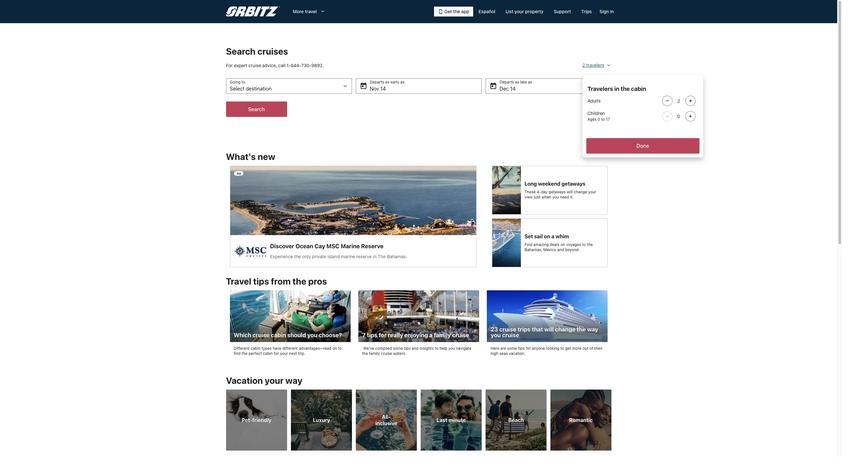 Task type: vqa. For each thing, say whether or not it's contained in the screenshot.


Task type: locate. For each thing, give the bounding box(es) containing it.
0 vertical spatial on
[[544, 234, 550, 239]]

family up the 'help'
[[434, 332, 451, 339]]

in inside dropdown button
[[610, 9, 614, 14]]

on
[[544, 234, 550, 239], [561, 242, 565, 247], [333, 346, 337, 351]]

for inside here are some tips for anyone looking to get more out of their high seas vacation.
[[526, 346, 531, 351]]

2 horizontal spatial on
[[561, 242, 565, 247]]

choose?
[[319, 332, 342, 339]]

family down we've
[[369, 351, 380, 356]]

some for trips
[[507, 346, 517, 351]]

the right voyages
[[587, 242, 593, 247]]

0 vertical spatial way
[[587, 326, 598, 333]]

to inside here are some tips for anyone looking to get more out of their high seas vacation.
[[561, 346, 564, 351]]

will inside long weekend getaways these 4-day getaways will change your view just when you need it.
[[567, 190, 573, 194]]

on down choose?
[[333, 346, 337, 351]]

nov
[[370, 86, 379, 92]]

tips up vacation.
[[518, 346, 525, 351]]

0 horizontal spatial on
[[333, 346, 337, 351]]

will right that
[[544, 326, 554, 333]]

in for travelers
[[615, 85, 620, 92]]

1 vertical spatial for
[[526, 346, 531, 351]]

1 horizontal spatial way
[[587, 326, 598, 333]]

on right sail
[[544, 234, 550, 239]]

which
[[234, 332, 251, 339]]

a up deals
[[552, 234, 555, 239]]

travel
[[305, 9, 317, 14]]

in right 'sign'
[[610, 9, 614, 14]]

to right '0'
[[601, 117, 605, 122]]

0 vertical spatial search
[[226, 46, 256, 57]]

0 vertical spatial in
[[610, 9, 614, 14]]

family inside we've compiled some tips and insights to help you navigate the family cruise waters.
[[369, 351, 380, 356]]

way down next
[[286, 375, 303, 386]]

1 horizontal spatial and
[[558, 247, 564, 252]]

1 vertical spatial change
[[555, 326, 575, 333]]

1 14 from the left
[[381, 86, 386, 92]]

a inside set sail on a whim find amazing deals on voyages to the bahamas, mexico and beyond.
[[552, 234, 555, 239]]

14 for dec 14
[[510, 86, 516, 92]]

main content
[[0, 23, 838, 457]]

get
[[445, 9, 452, 14]]

1 horizontal spatial in
[[615, 85, 620, 92]]

to left the 'help'
[[435, 346, 439, 351]]

these
[[525, 190, 536, 194]]

have
[[273, 346, 281, 351]]

2
[[583, 62, 585, 68]]

you inside long weekend getaways these 4-day getaways will change your view just when you need it.
[[553, 195, 559, 200]]

what's new region
[[222, 148, 615, 272]]

on inside different cabin types have different advantages—read on to find the perfect cabin for your next trip.
[[333, 346, 337, 351]]

will
[[567, 190, 573, 194], [544, 326, 554, 333]]

main content containing search cruises
[[0, 23, 838, 457]]

0 horizontal spatial in
[[610, 9, 614, 14]]

in
[[610, 9, 614, 14], [615, 85, 620, 92]]

to right voyages
[[582, 242, 586, 247]]

way up of
[[587, 326, 598, 333]]

travel tips from the pros
[[226, 276, 327, 287]]

a
[[552, 234, 555, 239], [429, 332, 433, 339]]

find
[[525, 242, 533, 247]]

0 horizontal spatial and
[[412, 346, 419, 351]]

when
[[542, 195, 551, 200]]

you left "need"
[[553, 195, 559, 200]]

some up 'waters.'
[[393, 346, 403, 351]]

waters.
[[393, 351, 406, 356]]

you right the 'help'
[[449, 346, 455, 351]]

1 horizontal spatial family
[[434, 332, 451, 339]]

2 travelers button
[[583, 60, 612, 71]]

1 vertical spatial family
[[369, 351, 380, 356]]

to down choose?
[[338, 346, 342, 351]]

14 inside button
[[381, 86, 386, 92]]

are
[[500, 346, 506, 351]]

set
[[525, 234, 533, 239]]

support
[[554, 9, 571, 14]]

getaways up it.
[[562, 181, 586, 187]]

14 right nov
[[381, 86, 386, 92]]

for left the anyone
[[526, 346, 531, 351]]

some inside we've compiled some tips and insights to help you navigate the family cruise waters.
[[393, 346, 403, 351]]

the right get
[[453, 9, 460, 14]]

14 right dec
[[510, 86, 516, 92]]

1 vertical spatial and
[[412, 346, 419, 351]]

property
[[525, 9, 544, 14]]

vacation your way
[[226, 375, 303, 386]]

deals
[[550, 242, 560, 247]]

what's new
[[226, 151, 275, 162]]

support link
[[549, 6, 576, 17]]

for left really on the left bottom of the page
[[379, 332, 387, 339]]

you up here
[[491, 332, 501, 339]]

list your property
[[506, 9, 544, 14]]

tips up 'waters.'
[[404, 346, 411, 351]]

some up vacation.
[[507, 346, 517, 351]]

call
[[278, 63, 285, 68]]

to left get
[[561, 346, 564, 351]]

for
[[379, 332, 387, 339], [526, 346, 531, 351], [274, 351, 279, 356]]

sail
[[534, 234, 543, 239]]

whim
[[556, 234, 569, 239]]

1 horizontal spatial some
[[507, 346, 517, 351]]

it.
[[570, 195, 574, 200]]

long
[[525, 181, 537, 187]]

you up advantages—read
[[307, 332, 317, 339]]

the
[[453, 9, 460, 14], [621, 85, 630, 92], [587, 242, 593, 247], [293, 276, 306, 287], [577, 326, 586, 333], [242, 351, 248, 356], [362, 351, 368, 356]]

your
[[515, 9, 524, 14], [588, 190, 596, 194], [280, 351, 288, 356], [265, 375, 284, 386]]

family
[[434, 332, 451, 339], [369, 351, 380, 356]]

0 vertical spatial and
[[558, 247, 564, 252]]

1 horizontal spatial will
[[567, 190, 573, 194]]

will inside 23 cruise trips that will change the way you cruise
[[544, 326, 554, 333]]

day
[[541, 190, 548, 194]]

23
[[491, 326, 498, 333]]

we've
[[363, 346, 374, 351]]

1 horizontal spatial a
[[552, 234, 555, 239]]

1 some from the left
[[393, 346, 403, 351]]

you
[[553, 195, 559, 200], [307, 332, 317, 339], [491, 332, 501, 339], [449, 346, 455, 351]]

cabin
[[631, 85, 646, 92], [271, 332, 286, 339], [251, 346, 261, 351], [263, 351, 273, 356]]

tips
[[253, 276, 269, 287], [367, 332, 377, 339], [404, 346, 411, 351], [518, 346, 525, 351]]

change
[[574, 190, 587, 194], [555, 326, 575, 333]]

0 horizontal spatial some
[[393, 346, 403, 351]]

search inside search button
[[248, 106, 265, 112]]

search for search
[[248, 106, 265, 112]]

from
[[271, 276, 291, 287]]

2 14 from the left
[[510, 86, 516, 92]]

a up insights
[[429, 332, 433, 339]]

increase adults in room 1 image
[[687, 98, 694, 103]]

the up more
[[577, 326, 586, 333]]

sign in
[[600, 9, 614, 14]]

and left insights
[[412, 346, 419, 351]]

getaways up "need"
[[549, 190, 566, 194]]

of
[[590, 346, 593, 351]]

0 horizontal spatial family
[[369, 351, 380, 356]]

tips left from
[[253, 276, 269, 287]]

some
[[393, 346, 403, 351], [507, 346, 517, 351]]

0 vertical spatial for
[[379, 332, 387, 339]]

0
[[598, 117, 600, 122]]

1 vertical spatial in
[[615, 85, 620, 92]]

vacation
[[226, 375, 263, 386]]

2 vertical spatial on
[[333, 346, 337, 351]]

in right travelers on the top right of page
[[615, 85, 620, 92]]

sign in button
[[597, 6, 617, 17]]

the down we've
[[362, 351, 368, 356]]

0 horizontal spatial way
[[286, 375, 303, 386]]

0 vertical spatial change
[[574, 190, 587, 194]]

and down deals
[[558, 247, 564, 252]]

0 horizontal spatial will
[[544, 326, 554, 333]]

and
[[558, 247, 564, 252], [412, 346, 419, 351]]

0 vertical spatial a
[[552, 234, 555, 239]]

on right deals
[[561, 242, 565, 247]]

some inside here are some tips for anyone looking to get more out of their high seas vacation.
[[507, 346, 517, 351]]

ages
[[588, 117, 597, 122]]

2 horizontal spatial for
[[526, 346, 531, 351]]

nov 14 button
[[356, 78, 482, 94]]

1 vertical spatial will
[[544, 326, 554, 333]]

0 horizontal spatial for
[[274, 351, 279, 356]]

to
[[601, 117, 605, 122], [582, 242, 586, 247], [338, 346, 342, 351], [435, 346, 439, 351], [561, 346, 564, 351]]

advice,
[[262, 63, 277, 68]]

1 vertical spatial a
[[429, 332, 433, 339]]

cruise up are
[[502, 332, 519, 339]]

to inside different cabin types have different advantages—read on to find the perfect cabin for your next trip.
[[338, 346, 342, 351]]

getaways
[[562, 181, 586, 187], [549, 190, 566, 194]]

advantages—read
[[299, 346, 331, 351]]

the down different
[[242, 351, 248, 356]]

should
[[287, 332, 306, 339]]

cruise down compiled
[[381, 351, 392, 356]]

orbitz logo image
[[226, 6, 280, 17]]

travelers
[[588, 85, 613, 92]]

amazing
[[534, 242, 549, 247]]

1 vertical spatial on
[[561, 242, 565, 247]]

here are some tips for anyone looking to get more out of their high seas vacation.
[[491, 346, 603, 356]]

for down have
[[274, 351, 279, 356]]

2 some from the left
[[507, 346, 517, 351]]

0 horizontal spatial 14
[[381, 86, 386, 92]]

really
[[388, 332, 403, 339]]

that
[[532, 326, 543, 333]]

0 vertical spatial will
[[567, 190, 573, 194]]

1-
[[287, 63, 291, 68]]

4-
[[537, 190, 541, 194]]

in inside main content
[[615, 85, 620, 92]]

get the app link
[[434, 6, 474, 17]]

1 vertical spatial search
[[248, 106, 265, 112]]

the inside we've compiled some tips and insights to help you navigate the family cruise waters.
[[362, 351, 368, 356]]

in for sign
[[610, 9, 614, 14]]

your inside long weekend getaways these 4-day getaways will change your view just when you need it.
[[588, 190, 596, 194]]

1 horizontal spatial 14
[[510, 86, 516, 92]]

will up it.
[[567, 190, 573, 194]]

list your property link
[[501, 6, 549, 17]]

17
[[606, 117, 610, 122]]

cruise
[[248, 63, 261, 68], [499, 326, 516, 333], [252, 332, 270, 339], [452, 332, 469, 339], [502, 332, 519, 339], [381, 351, 392, 356]]

tips inside here are some tips for anyone looking to get more out of their high seas vacation.
[[518, 346, 525, 351]]

you inside 23 cruise trips that will change the way you cruise
[[491, 332, 501, 339]]

2 vertical spatial for
[[274, 351, 279, 356]]

change inside 23 cruise trips that will change the way you cruise
[[555, 326, 575, 333]]

14 inside 'button'
[[510, 86, 516, 92]]

travelers
[[586, 62, 604, 68]]



Task type: describe. For each thing, give the bounding box(es) containing it.
2 travelers
[[583, 62, 604, 68]]

cruise up navigate
[[452, 332, 469, 339]]

cruise right expert
[[248, 63, 261, 68]]

your inside "link"
[[515, 9, 524, 14]]

tips right 7
[[367, 332, 377, 339]]

dec
[[500, 86, 509, 92]]

way inside 23 cruise trips that will change the way you cruise
[[587, 326, 598, 333]]

1 vertical spatial getaways
[[549, 190, 566, 194]]

list
[[506, 9, 514, 14]]

expert
[[234, 63, 247, 68]]

and inside set sail on a whim find amazing deals on voyages to the bahamas, mexico and beyond.
[[558, 247, 564, 252]]

to inside children ages 0 to 17
[[601, 117, 605, 122]]

looking
[[546, 346, 560, 351]]

more
[[293, 9, 304, 14]]

different cabin types have different advantages—read on to find the perfect cabin for your next trip.
[[234, 346, 342, 356]]

844-
[[291, 63, 301, 68]]

trip.
[[298, 351, 305, 356]]

tips inside we've compiled some tips and insights to help you navigate the family cruise waters.
[[404, 346, 411, 351]]

vacation.
[[509, 351, 526, 356]]

what's
[[226, 151, 256, 162]]

730-
[[301, 63, 311, 68]]

you inside we've compiled some tips and insights to help you navigate the family cruise waters.
[[449, 346, 455, 351]]

your inside different cabin types have different advantages—read on to find the perfect cabin for your next trip.
[[280, 351, 288, 356]]

travelers in the cabin
[[588, 85, 646, 92]]

download the app button image
[[438, 9, 443, 14]]

anyone
[[532, 346, 545, 351]]

help
[[440, 346, 447, 351]]

trips
[[581, 9, 592, 14]]

for
[[226, 63, 233, 68]]

set sail on a whim find amazing deals on voyages to the bahamas, mexico and beyond.
[[525, 234, 593, 252]]

some for for
[[393, 346, 403, 351]]

to inside we've compiled some tips and insights to help you navigate the family cruise waters.
[[435, 346, 439, 351]]

cruises
[[258, 46, 288, 57]]

the left "pros"
[[293, 276, 306, 287]]

weekend
[[538, 181, 561, 187]]

perfect
[[249, 351, 262, 356]]

navigate
[[456, 346, 472, 351]]

0 horizontal spatial a
[[429, 332, 433, 339]]

children ages 0 to 17
[[588, 111, 610, 122]]

next
[[289, 351, 297, 356]]

travel tips from the pros region
[[222, 272, 615, 368]]

adults
[[588, 98, 601, 103]]

23 cruise trips that will change the way you cruise
[[491, 326, 598, 339]]

just
[[534, 195, 541, 200]]

done
[[637, 143, 649, 149]]

cruise up types on the left
[[252, 332, 270, 339]]

different
[[234, 346, 250, 351]]

nov 14
[[370, 86, 386, 92]]

find
[[234, 351, 241, 356]]

types
[[262, 346, 272, 351]]

search for search cruises
[[226, 46, 256, 57]]

out
[[583, 346, 589, 351]]

mexico
[[544, 247, 556, 252]]

for inside different cabin types have different advantages—read on to find the perfect cabin for your next trip.
[[274, 351, 279, 356]]

the inside set sail on a whim find amazing deals on voyages to the bahamas, mexico and beyond.
[[587, 242, 593, 247]]

trips
[[518, 326, 530, 333]]

long weekend getaways these 4-day getaways will change your view just when you need it.
[[525, 181, 596, 200]]

seas
[[500, 351, 508, 356]]

more travel button
[[288, 6, 331, 17]]

different
[[282, 346, 298, 351]]

decrease children in room 1 image
[[664, 114, 671, 119]]

search button
[[226, 102, 287, 117]]

enjoying
[[404, 332, 428, 339]]

0 vertical spatial getaways
[[562, 181, 586, 187]]

español
[[479, 9, 496, 14]]

which cruise cabin should you choose?
[[234, 332, 342, 339]]

change inside long weekend getaways these 4-day getaways will change your view just when you need it.
[[574, 190, 587, 194]]

the right travelers on the top right of page
[[621, 85, 630, 92]]

cruise inside we've compiled some tips and insights to help you navigate the family cruise waters.
[[381, 351, 392, 356]]

medium image
[[606, 62, 612, 68]]

7 tips for really enjoying a family cruise
[[362, 332, 469, 339]]

compiled
[[375, 346, 392, 351]]

14 for nov 14
[[381, 86, 386, 92]]

here
[[491, 346, 499, 351]]

1 vertical spatial way
[[286, 375, 303, 386]]

need
[[560, 195, 569, 200]]

for expert cruise advice, call 1-844-730-9892.
[[226, 63, 324, 68]]

children
[[588, 111, 605, 116]]

new
[[258, 151, 275, 162]]

insights
[[420, 346, 434, 351]]

done button
[[586, 138, 700, 154]]

beyond.
[[565, 247, 580, 252]]

increase children in room 1 image
[[687, 114, 694, 119]]

7
[[362, 332, 366, 339]]

the inside 23 cruise trips that will change the way you cruise
[[577, 326, 586, 333]]

0 vertical spatial family
[[434, 332, 451, 339]]

1 horizontal spatial for
[[379, 332, 387, 339]]

to inside set sail on a whim find amazing deals on voyages to the bahamas, mexico and beyond.
[[582, 242, 586, 247]]

pros
[[308, 276, 327, 287]]

and inside we've compiled some tips and insights to help you navigate the family cruise waters.
[[412, 346, 419, 351]]

get
[[565, 346, 571, 351]]

search cruises
[[226, 46, 288, 57]]

we've compiled some tips and insights to help you navigate the family cruise waters.
[[362, 346, 472, 356]]

1 horizontal spatial on
[[544, 234, 550, 239]]

decrease adults in room 1 image
[[664, 98, 671, 103]]

cruise right 23
[[499, 326, 516, 333]]

dec 14
[[500, 86, 516, 92]]

sign
[[600, 9, 609, 14]]

more
[[572, 346, 582, 351]]

9892.
[[311, 63, 324, 68]]

voyages
[[566, 242, 581, 247]]

bahamas,
[[525, 247, 542, 252]]

dec 14 button
[[486, 78, 612, 94]]

the inside different cabin types have different advantages—read on to find the perfect cabin for your next trip.
[[242, 351, 248, 356]]

view
[[525, 195, 533, 200]]

get the app
[[445, 9, 469, 14]]



